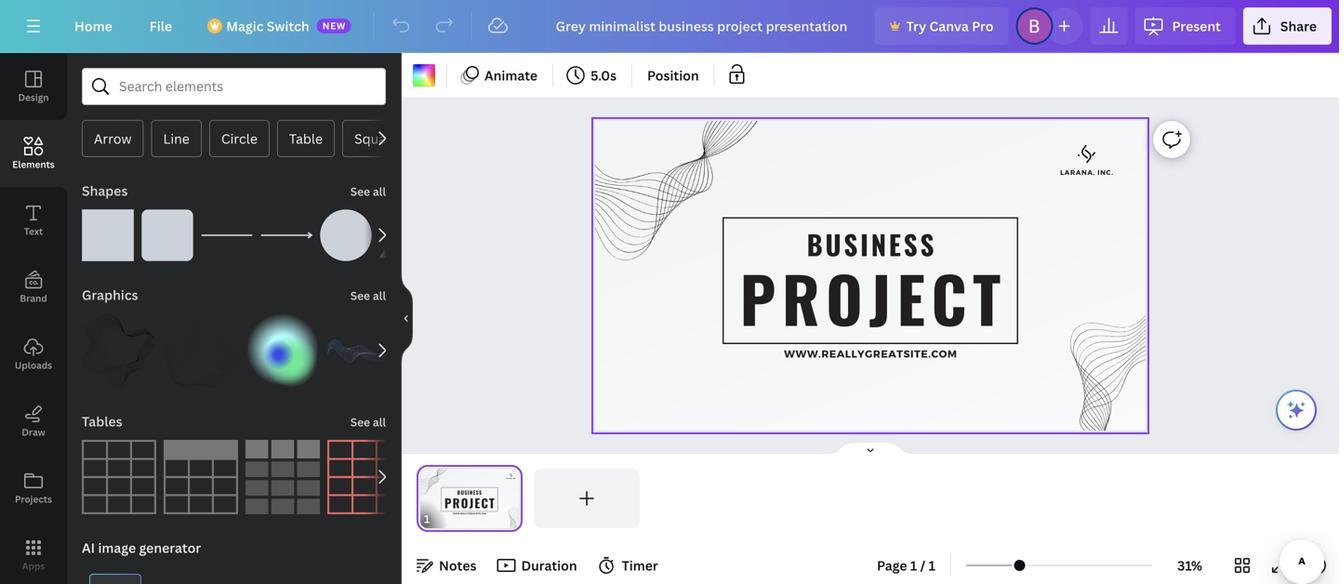 Task type: vqa. For each thing, say whether or not it's contained in the screenshot.
search box
no



Task type: locate. For each thing, give the bounding box(es) containing it.
add this line to the canvas image left white circle shape image
[[261, 209, 313, 261]]

2 vertical spatial see all
[[351, 415, 386, 430]]

see all button down purple abstract wavy lines image
[[349, 403, 388, 440]]

1 add this table to the canvas image from the left
[[82, 440, 156, 515]]

magic switch
[[226, 17, 310, 35]]

tables
[[82, 413, 122, 430]]

add this line to the canvas image right rounded square image
[[201, 209, 253, 261]]

1 see from the top
[[351, 184, 370, 199]]

3 all from the top
[[373, 415, 386, 430]]

0 vertical spatial see all
[[351, 184, 386, 199]]

all down purple abstract wavy lines image
[[373, 415, 386, 430]]

1 1 from the left
[[911, 557, 918, 575]]

add this table to the canvas image
[[82, 440, 156, 515], [164, 440, 238, 515], [246, 440, 320, 515], [328, 440, 402, 515]]

see all for graphics
[[351, 288, 386, 303]]

see all down purple abstract wavy lines image
[[351, 415, 386, 430]]

1 horizontal spatial 1
[[929, 557, 936, 575]]

timer button
[[592, 551, 666, 581]]

see all button for tables
[[349, 403, 388, 440]]

shapes button
[[80, 172, 130, 209]]

duration button
[[492, 551, 585, 581]]

all for graphics
[[373, 288, 386, 303]]

project
[[741, 251, 1008, 344]]

shapes
[[82, 182, 128, 200]]

0 horizontal spatial 1
[[911, 557, 918, 575]]

try canva pro button
[[875, 7, 1009, 45]]

see left the hide image
[[351, 288, 370, 303]]

2 1 from the left
[[929, 557, 936, 575]]

see all button down the square 'button'
[[349, 172, 388, 209]]

try
[[907, 17, 927, 35]]

5.0s button
[[561, 60, 624, 90]]

all for tables
[[373, 415, 386, 430]]

2 vertical spatial all
[[373, 415, 386, 430]]

see up white circle shape image
[[351, 184, 370, 199]]

1 vertical spatial all
[[373, 288, 386, 303]]

add this line to the canvas image
[[201, 209, 253, 261], [261, 209, 313, 261]]

see all button left the hide image
[[349, 276, 388, 314]]

2 all from the top
[[373, 288, 386, 303]]

2 vertical spatial see
[[351, 415, 370, 430]]

purple abstract wavy lines image
[[328, 314, 402, 388]]

duration
[[522, 557, 578, 575]]

1 vertical spatial see all button
[[349, 276, 388, 314]]

1 right the /
[[929, 557, 936, 575]]

square image
[[82, 209, 134, 261]]

group right square "image"
[[141, 198, 194, 261]]

group
[[82, 198, 134, 261], [141, 198, 194, 261], [320, 198, 372, 261], [164, 302, 238, 388], [246, 302, 320, 388], [82, 314, 156, 388], [328, 314, 402, 388]]

0 horizontal spatial add this line to the canvas image
[[201, 209, 253, 261]]

1 vertical spatial see all
[[351, 288, 386, 303]]

1 all from the top
[[373, 184, 386, 199]]

see all button for graphics
[[349, 276, 388, 314]]

table button
[[277, 120, 335, 157]]

all up triangle up image
[[373, 184, 386, 199]]

all left the hide image
[[373, 288, 386, 303]]

arrow button
[[82, 120, 144, 157]]

ai
[[82, 539, 95, 557]]

share button
[[1244, 7, 1333, 45]]

0 vertical spatial see
[[351, 184, 370, 199]]

see for graphics
[[351, 288, 370, 303]]

present
[[1173, 17, 1222, 35]]

4 add this table to the canvas image from the left
[[328, 440, 402, 515]]

see for tables
[[351, 415, 370, 430]]

tables button
[[80, 403, 124, 440]]

see all button
[[349, 172, 388, 209], [349, 276, 388, 314], [349, 403, 388, 440]]

see all for tables
[[351, 415, 386, 430]]

group down graphics at left
[[82, 314, 156, 388]]

file
[[150, 17, 172, 35]]

2 see all from the top
[[351, 288, 386, 303]]

group left rounded square image
[[82, 198, 134, 261]]

0 vertical spatial all
[[373, 184, 386, 199]]

2 vertical spatial see all button
[[349, 403, 388, 440]]

see all up white circle shape image
[[351, 184, 386, 199]]

1 vertical spatial see
[[351, 288, 370, 303]]

2 add this line to the canvas image from the left
[[261, 209, 313, 261]]

graphics button
[[80, 276, 140, 314]]

position button
[[640, 60, 707, 90]]

3 see all button from the top
[[349, 403, 388, 440]]

1 see all button from the top
[[349, 172, 388, 209]]

all
[[373, 184, 386, 199], [373, 288, 386, 303], [373, 415, 386, 430]]

triangle up image
[[380, 209, 432, 261]]

1
[[911, 557, 918, 575], [929, 557, 936, 575]]

square
[[355, 130, 399, 147]]

1 see all from the top
[[351, 184, 386, 199]]

canva
[[930, 17, 969, 35]]

see all left the hide image
[[351, 288, 386, 303]]

see down purple abstract wavy lines image
[[351, 415, 370, 430]]

square button
[[342, 120, 411, 157]]

see all
[[351, 184, 386, 199], [351, 288, 386, 303], [351, 415, 386, 430]]

0 vertical spatial see all button
[[349, 172, 388, 209]]

canva assistant image
[[1286, 399, 1308, 422]]

animate button
[[455, 60, 545, 90]]

position
[[648, 67, 700, 84]]

1 horizontal spatial add this line to the canvas image
[[261, 209, 313, 261]]

line button
[[151, 120, 202, 157]]

3 see from the top
[[351, 415, 370, 430]]

1 left the /
[[911, 557, 918, 575]]

text button
[[0, 187, 67, 254]]

3 see all from the top
[[351, 415, 386, 430]]

see
[[351, 184, 370, 199], [351, 288, 370, 303], [351, 415, 370, 430]]

white circle shape image
[[320, 209, 372, 261]]

2 see from the top
[[351, 288, 370, 303]]

2 see all button from the top
[[349, 276, 388, 314]]

brand
[[20, 292, 47, 305]]

home
[[74, 17, 112, 35]]

main menu bar
[[0, 0, 1340, 53]]



Task type: describe. For each thing, give the bounding box(es) containing it.
share
[[1281, 17, 1318, 35]]

black circle wavy lines image
[[164, 314, 238, 388]]

ai image generator
[[82, 539, 201, 557]]

hide image
[[401, 274, 413, 363]]

Page title text field
[[438, 510, 446, 529]]

magic
[[226, 17, 264, 35]]

5.0s
[[591, 67, 617, 84]]

larana,
[[1061, 168, 1096, 176]]

projects button
[[0, 455, 67, 522]]

Search elements search field
[[119, 69, 349, 104]]

Design title text field
[[541, 7, 868, 45]]

circle button
[[209, 120, 270, 157]]

business
[[807, 224, 937, 264]]

file button
[[135, 7, 187, 45]]

design
[[18, 91, 49, 104]]

brand button
[[0, 254, 67, 321]]

text
[[24, 225, 43, 238]]

31% button
[[1160, 551, 1221, 581]]

page 1 / 1
[[877, 557, 936, 575]]

see for shapes
[[351, 184, 370, 199]]

pro
[[972, 17, 994, 35]]

notes
[[439, 557, 477, 575]]

blurred circle gradient blue green image
[[246, 314, 320, 388]]

apps
[[22, 560, 45, 573]]

arrow
[[94, 130, 132, 147]]

no color image
[[413, 64, 435, 87]]

thin line abstract flowy shape illustration image
[[82, 314, 156, 388]]

projects
[[15, 493, 52, 506]]

generator
[[139, 539, 201, 557]]

draw button
[[0, 388, 67, 455]]

elements button
[[0, 120, 67, 187]]

table
[[289, 130, 323, 147]]

animate
[[485, 67, 538, 84]]

see all button for shapes
[[349, 172, 388, 209]]

page
[[877, 557, 908, 575]]

apps button
[[0, 522, 67, 584]]

circle
[[221, 130, 258, 147]]

see all for shapes
[[351, 184, 386, 199]]

try canva pro
[[907, 17, 994, 35]]

uploads
[[15, 359, 52, 372]]

switch
[[267, 17, 310, 35]]

hide pages image
[[826, 441, 916, 456]]

rounded square image
[[141, 209, 194, 261]]

www.reallygreatsite.com
[[785, 348, 958, 360]]

group left triangle up image
[[320, 198, 372, 261]]

side panel tab list
[[0, 53, 67, 584]]

31%
[[1178, 557, 1203, 575]]

3 add this table to the canvas image from the left
[[246, 440, 320, 515]]

1 add this line to the canvas image from the left
[[201, 209, 253, 261]]

group right blurred circle gradient blue green image at the left
[[328, 314, 402, 388]]

graphics
[[82, 286, 138, 304]]

/
[[921, 557, 926, 575]]

all for shapes
[[373, 184, 386, 199]]

notes button
[[409, 551, 484, 581]]

elements
[[12, 158, 55, 171]]

design button
[[0, 53, 67, 120]]

image
[[98, 539, 136, 557]]

home link
[[60, 7, 127, 45]]

uploads button
[[0, 321, 67, 388]]

present button
[[1136, 7, 1237, 45]]

2 add this table to the canvas image from the left
[[164, 440, 238, 515]]

inc.
[[1098, 168, 1114, 176]]

larana, inc.
[[1061, 168, 1114, 176]]

new
[[323, 20, 346, 32]]

group right thin line abstract flowy shape illustration image at the bottom of the page
[[164, 302, 238, 388]]

draw
[[22, 426, 45, 439]]

page 1 image
[[417, 469, 523, 529]]

group left purple abstract wavy lines image
[[246, 302, 320, 388]]

timer
[[622, 557, 659, 575]]

line
[[163, 130, 190, 147]]



